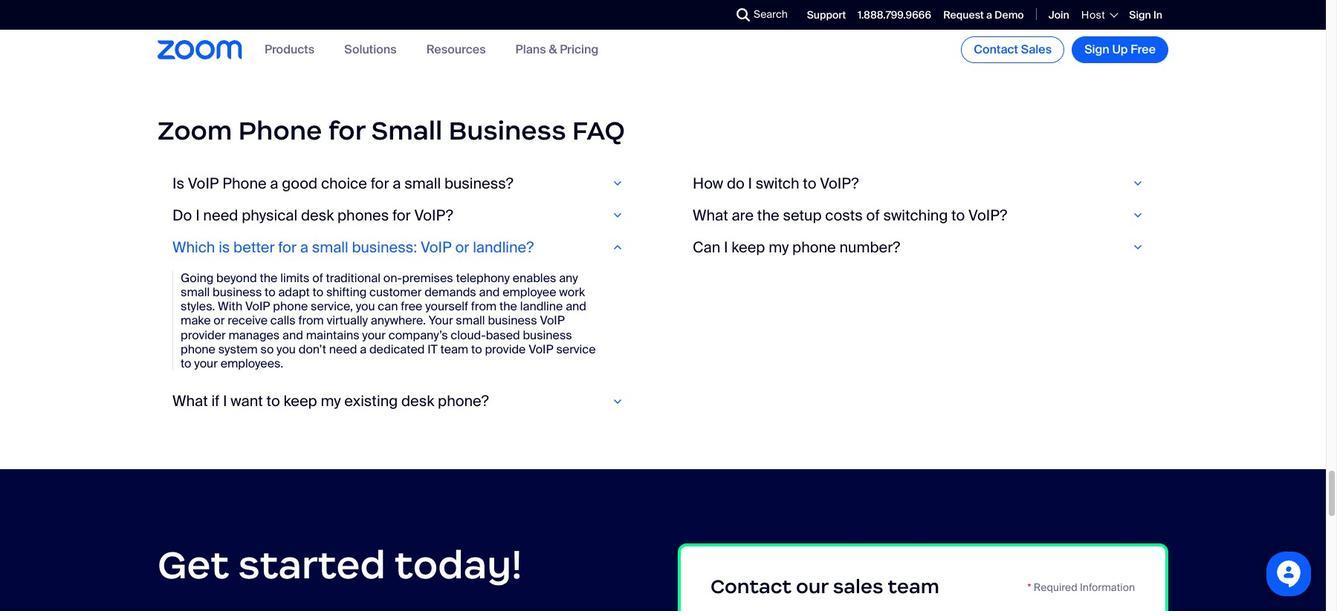 Task type: vqa. For each thing, say whether or not it's contained in the screenshot.
"service,"
yes



Task type: describe. For each thing, give the bounding box(es) containing it.
any
[[559, 270, 578, 286]]

products
[[265, 42, 315, 58]]

0 horizontal spatial from
[[298, 313, 324, 329]]

to left provide
[[471, 342, 482, 357]]

join link
[[1048, 8, 1069, 21]]

0 horizontal spatial voip?
[[414, 206, 453, 225]]

pricing
[[560, 42, 598, 58]]

0 vertical spatial you
[[356, 299, 375, 315]]

which
[[172, 238, 215, 257]]

for up choice
[[328, 115, 365, 148]]

contact our sales team element
[[678, 544, 1168, 612]]

zoom phone for small business faq
[[158, 115, 625, 148]]

what if i want to keep my existing desk phone? button
[[172, 392, 633, 411]]

2 horizontal spatial and
[[566, 299, 586, 315]]

zoom
[[158, 115, 232, 148]]

small
[[371, 115, 442, 148]]

demands
[[424, 285, 476, 300]]

plans & pricing
[[515, 42, 598, 58]]

customer
[[369, 285, 422, 300]]

provider
[[181, 327, 226, 343]]

existing
[[344, 392, 398, 411]]

enables
[[513, 270, 556, 286]]

which is better for a small business: voip or landline?
[[172, 238, 534, 257]]

search image
[[737, 8, 750, 22]]

or inside going beyond the limits of traditional on-premises telephony enables any small business to adapt to shifting customer demands and employee work styles. with voip phone service, you can free yourself from the landline and make or receive calls from virtually anywhere. your small business voip provider manages and maintains your company's cloud-based business phone system so you don't need a dedicated it team to provide voip service to your employees.
[[213, 313, 225, 329]]

contact for contact our sales team
[[710, 575, 791, 599]]

business down the landline
[[523, 327, 572, 343]]

a inside going beyond the limits of traditional on-premises telephony enables any small business to adapt to shifting customer demands and employee work styles. with voip phone service, you can free yourself from the landline and make or receive calls from virtually anywhere. your small business voip provider manages and maintains your company's cloud-based business phone system so you don't need a dedicated it team to provide voip service to your employees.
[[360, 342, 367, 357]]

contact for contact sales
[[974, 42, 1018, 57]]

sales
[[1021, 42, 1052, 57]]

business up receive
[[213, 285, 262, 300]]

0 vertical spatial of
[[866, 206, 880, 225]]

1 horizontal spatial from
[[471, 299, 497, 315]]

resources button
[[426, 42, 486, 58]]

adapt
[[278, 285, 310, 300]]

on-
[[383, 270, 402, 286]]

*
[[1028, 581, 1031, 595]]

free
[[401, 299, 422, 315]]

styles.
[[181, 299, 215, 315]]

&
[[549, 42, 557, 58]]

small down do i need physical desk phones for voip? at the top
[[312, 238, 348, 257]]

is
[[219, 238, 230, 257]]

what if i want to keep my existing desk phone?
[[172, 392, 489, 411]]

plans & pricing link
[[515, 42, 598, 58]]

a left demo
[[986, 8, 992, 21]]

do
[[727, 174, 745, 193]]

of inside going beyond the limits of traditional on-premises telephony enables any small business to adapt to shifting customer demands and employee work styles. with voip phone service, you can free yourself from the landline and make or receive calls from virtually anywhere. your small business voip provider manages and maintains your company's cloud-based business phone system so you don't need a dedicated it team to provide voip service to your employees.
[[312, 270, 323, 286]]

calls
[[270, 313, 296, 329]]

the for limits
[[260, 270, 278, 286]]

costs
[[825, 206, 863, 225]]

products button
[[265, 42, 315, 58]]

physical
[[242, 206, 297, 225]]

1 horizontal spatial voip?
[[820, 174, 859, 193]]

contact sales link
[[961, 36, 1064, 63]]

make
[[181, 313, 211, 329]]

do i need physical desk phones for voip?
[[172, 206, 453, 225]]

a up the do i need physical desk phones for voip? dropdown button
[[393, 174, 401, 193]]

small up 'make'
[[181, 285, 210, 300]]

phones
[[337, 206, 389, 225]]

1 vertical spatial phone
[[222, 174, 267, 193]]

to right switching
[[951, 206, 965, 225]]

support link
[[807, 8, 846, 21]]

maintains
[[306, 327, 359, 343]]

1 horizontal spatial phone
[[273, 299, 308, 315]]

our
[[796, 575, 828, 599]]

employees.
[[220, 356, 283, 372]]

going
[[181, 270, 214, 286]]

information
[[1080, 581, 1135, 595]]

is
[[172, 174, 184, 193]]

faq
[[572, 115, 625, 148]]

manages
[[228, 327, 280, 343]]

service,
[[311, 299, 353, 315]]

your
[[429, 313, 453, 329]]

to left "adapt"
[[265, 285, 275, 300]]

switch
[[756, 174, 799, 193]]

request
[[943, 8, 984, 21]]

1 vertical spatial desk
[[401, 392, 434, 411]]

0 vertical spatial your
[[362, 327, 386, 343]]

work
[[559, 285, 585, 300]]

shifting
[[326, 285, 367, 300]]

resources
[[426, 42, 486, 58]]

1 horizontal spatial my
[[769, 238, 789, 257]]

business
[[448, 115, 566, 148]]

free
[[1131, 42, 1156, 57]]

can i keep my phone number?
[[693, 238, 900, 257]]

1 horizontal spatial the
[[499, 299, 517, 315]]

in
[[1153, 8, 1162, 21]]

to right switch
[[803, 174, 816, 193]]

voip down the work
[[540, 313, 565, 329]]

company's
[[388, 327, 448, 343]]

yourself
[[425, 299, 468, 315]]

small up the do i need physical desk phones for voip? dropdown button
[[404, 174, 441, 193]]

contact our sales team
[[710, 575, 939, 599]]

traditional
[[326, 270, 381, 286]]

number?
[[839, 238, 900, 257]]

required
[[1034, 581, 1077, 595]]

a left "good"
[[270, 174, 278, 193]]

started
[[238, 541, 386, 589]]

team inside going beyond the limits of traditional on-premises telephony enables any small business to adapt to shifting customer demands and employee work styles. with voip phone service, you can free yourself from the landline and make or receive calls from virtually anywhere. your small business voip provider manages and maintains your company's cloud-based business phone system so you don't need a dedicated it team to provide voip service to your employees.
[[440, 342, 468, 357]]

to right want
[[266, 392, 280, 411]]

request a demo
[[943, 8, 1024, 21]]

sign up free link
[[1072, 36, 1168, 63]]

can i keep my phone number? button
[[693, 238, 1153, 257]]

what for what if i want to keep my existing desk phone?
[[172, 392, 208, 411]]

for right choice
[[371, 174, 389, 193]]

zoom logo image
[[158, 40, 242, 59]]

premises
[[402, 270, 453, 286]]

today!
[[395, 541, 522, 589]]

solutions
[[344, 42, 397, 58]]

can
[[378, 299, 398, 315]]

plans
[[515, 42, 546, 58]]

join
[[1048, 8, 1069, 21]]

which is better for a small business: voip or landline? button
[[172, 238, 633, 257]]

service
[[556, 342, 596, 357]]

for down is voip phone a good choice for a small business? "dropdown button"
[[392, 206, 411, 225]]

if
[[211, 392, 220, 411]]

support
[[807, 8, 846, 21]]



Task type: locate. For each thing, give the bounding box(es) containing it.
1 horizontal spatial contact
[[974, 42, 1018, 57]]

voip left service
[[529, 342, 553, 357]]

2 vertical spatial phone
[[181, 342, 215, 357]]

host
[[1081, 8, 1105, 22]]

it
[[428, 342, 438, 357]]

and right so
[[282, 327, 303, 343]]

your down can
[[362, 327, 386, 343]]

your
[[362, 327, 386, 343], [194, 356, 218, 372]]

do
[[172, 206, 192, 225]]

1 horizontal spatial keep
[[731, 238, 765, 257]]

with
[[218, 299, 242, 315]]

don't
[[299, 342, 326, 357]]

choice
[[321, 174, 367, 193]]

the up based
[[499, 299, 517, 315]]

sign for sign in
[[1129, 8, 1151, 21]]

voip right is
[[188, 174, 219, 193]]

phone up "good"
[[238, 115, 322, 148]]

the
[[757, 206, 779, 225], [260, 270, 278, 286], [499, 299, 517, 315]]

do i need physical desk phones for voip? button
[[172, 206, 633, 225]]

2 horizontal spatial voip?
[[968, 206, 1007, 225]]

0 vertical spatial my
[[769, 238, 789, 257]]

1.888.799.9666
[[858, 8, 931, 21]]

phone
[[238, 115, 322, 148], [222, 174, 267, 193]]

desk
[[301, 206, 334, 225], [401, 392, 434, 411]]

sign in link
[[1129, 8, 1162, 21]]

your down provider
[[194, 356, 218, 372]]

from right "calls"
[[298, 313, 324, 329]]

desk down "good"
[[301, 206, 334, 225]]

0 vertical spatial what
[[693, 206, 728, 225]]

business:
[[352, 238, 417, 257]]

0 vertical spatial desk
[[301, 206, 334, 225]]

1 vertical spatial need
[[329, 342, 357, 357]]

1 vertical spatial what
[[172, 392, 208, 411]]

1 vertical spatial sign
[[1084, 42, 1109, 57]]

how
[[693, 174, 723, 193]]

you left can
[[356, 299, 375, 315]]

desk left phone?
[[401, 392, 434, 411]]

of right costs at the top of the page
[[866, 206, 880, 225]]

and down any
[[566, 299, 586, 315]]

dedicated
[[369, 342, 425, 357]]

what are the setup costs of switching to voip?
[[693, 206, 1007, 225]]

sign in
[[1129, 8, 1162, 21]]

sign for sign up free
[[1084, 42, 1109, 57]]

phone up physical
[[222, 174, 267, 193]]

sign inside "link"
[[1084, 42, 1109, 57]]

provide
[[485, 342, 526, 357]]

0 horizontal spatial or
[[213, 313, 225, 329]]

can
[[693, 238, 720, 257]]

setup
[[783, 206, 822, 225]]

you right so
[[277, 342, 296, 357]]

0 horizontal spatial your
[[194, 356, 218, 372]]

get
[[158, 541, 229, 589]]

get started today!
[[158, 541, 522, 589]]

phone
[[792, 238, 836, 257], [273, 299, 308, 315], [181, 342, 215, 357]]

my down the setup
[[769, 238, 789, 257]]

phone down 'limits'
[[273, 299, 308, 315]]

0 horizontal spatial you
[[277, 342, 296, 357]]

2 horizontal spatial the
[[757, 206, 779, 225]]

business up provide
[[488, 313, 537, 329]]

host button
[[1081, 8, 1117, 22]]

for up 'limits'
[[278, 238, 297, 257]]

so
[[260, 342, 274, 357]]

1 vertical spatial or
[[213, 313, 225, 329]]

from down telephony
[[471, 299, 497, 315]]

contact down request a demo
[[974, 42, 1018, 57]]

a
[[986, 8, 992, 21], [270, 174, 278, 193], [393, 174, 401, 193], [300, 238, 308, 257], [360, 342, 367, 357]]

0 horizontal spatial the
[[260, 270, 278, 286]]

0 vertical spatial or
[[455, 238, 469, 257]]

the left 'limits'
[[260, 270, 278, 286]]

or up telephony
[[455, 238, 469, 257]]

0 horizontal spatial sign
[[1084, 42, 1109, 57]]

landline
[[520, 299, 563, 315]]

1 horizontal spatial team
[[888, 575, 939, 599]]

1 horizontal spatial what
[[693, 206, 728, 225]]

1 horizontal spatial need
[[329, 342, 357, 357]]

2 horizontal spatial phone
[[792, 238, 836, 257]]

phone down 'make'
[[181, 342, 215, 357]]

1 vertical spatial keep
[[283, 392, 317, 411]]

1 vertical spatial of
[[312, 270, 323, 286]]

0 vertical spatial contact
[[974, 42, 1018, 57]]

0 horizontal spatial contact
[[710, 575, 791, 599]]

receive
[[228, 313, 268, 329]]

need inside going beyond the limits of traditional on-premises telephony enables any small business to adapt to shifting customer demands and employee work styles. with voip phone service, you can free yourself from the landline and make or receive calls from virtually anywhere. your small business voip provider manages and maintains your company's cloud-based business phone system so you don't need a dedicated it team to provide voip service to your employees.
[[329, 342, 357, 357]]

voip? down is voip phone a good choice for a small business? "dropdown button"
[[414, 206, 453, 225]]

voip? down how do i switch to voip? "dropdown button"
[[968, 206, 1007, 225]]

anywhere.
[[371, 313, 426, 329]]

need up is
[[203, 206, 238, 225]]

phone?
[[438, 392, 489, 411]]

employee
[[503, 285, 556, 300]]

need down 'virtually'
[[329, 342, 357, 357]]

sign
[[1129, 8, 1151, 21], [1084, 42, 1109, 57]]

solutions button
[[344, 42, 397, 58]]

want
[[231, 392, 263, 411]]

0 horizontal spatial and
[[282, 327, 303, 343]]

1 horizontal spatial you
[[356, 299, 375, 315]]

1 vertical spatial you
[[277, 342, 296, 357]]

keep down don't
[[283, 392, 317, 411]]

1 horizontal spatial sign
[[1129, 8, 1151, 21]]

a up 'limits'
[[300, 238, 308, 257]]

voip up premises
[[421, 238, 452, 257]]

of right 'limits'
[[312, 270, 323, 286]]

to
[[803, 174, 816, 193], [951, 206, 965, 225], [265, 285, 275, 300], [313, 285, 323, 300], [471, 342, 482, 357], [181, 356, 191, 372], [266, 392, 280, 411]]

0 horizontal spatial desk
[[301, 206, 334, 225]]

0 horizontal spatial what
[[172, 392, 208, 411]]

system
[[218, 342, 258, 357]]

1 vertical spatial my
[[321, 392, 341, 411]]

0 vertical spatial keep
[[731, 238, 765, 257]]

what down how on the top right
[[693, 206, 728, 225]]

for
[[328, 115, 365, 148], [371, 174, 389, 193], [392, 206, 411, 225], [278, 238, 297, 257]]

1 horizontal spatial desk
[[401, 392, 434, 411]]

sign up free
[[1084, 42, 1156, 57]]

a down 'virtually'
[[360, 342, 367, 357]]

1 vertical spatial the
[[260, 270, 278, 286]]

1 vertical spatial team
[[888, 575, 939, 599]]

demo
[[995, 8, 1024, 21]]

1.888.799.9666 link
[[858, 8, 931, 21]]

0 vertical spatial the
[[757, 206, 779, 225]]

0 horizontal spatial need
[[203, 206, 238, 225]]

small
[[404, 174, 441, 193], [312, 238, 348, 257], [181, 285, 210, 300], [456, 313, 485, 329]]

request a demo link
[[943, 8, 1024, 21]]

1 horizontal spatial or
[[455, 238, 469, 257]]

search image
[[737, 8, 750, 22]]

0 vertical spatial phone
[[792, 238, 836, 257]]

0 vertical spatial sign
[[1129, 8, 1151, 21]]

the right are
[[757, 206, 779, 225]]

keep down are
[[731, 238, 765, 257]]

sales
[[833, 575, 883, 599]]

what left if
[[172, 392, 208, 411]]

landline?
[[473, 238, 534, 257]]

2 vertical spatial the
[[499, 299, 517, 315]]

good
[[282, 174, 317, 193]]

sign left up
[[1084, 42, 1109, 57]]

you
[[356, 299, 375, 315], [277, 342, 296, 357]]

0 vertical spatial team
[[440, 342, 468, 357]]

1 horizontal spatial your
[[362, 327, 386, 343]]

0 horizontal spatial my
[[321, 392, 341, 411]]

based
[[486, 327, 520, 343]]

to down provider
[[181, 356, 191, 372]]

voip?
[[820, 174, 859, 193], [414, 206, 453, 225], [968, 206, 1007, 225]]

0 horizontal spatial keep
[[283, 392, 317, 411]]

or right 'make'
[[213, 313, 225, 329]]

and right demands
[[479, 285, 500, 300]]

None search field
[[682, 3, 740, 27]]

need
[[203, 206, 238, 225], [329, 342, 357, 357]]

what for what are the setup costs of switching to voip?
[[693, 206, 728, 225]]

voip right with
[[245, 299, 270, 315]]

team right the it
[[440, 342, 468, 357]]

going beyond the limits of traditional on-premises telephony enables any small business to adapt to shifting customer demands and employee work styles. with voip phone service, you can free yourself from the landline and make or receive calls from virtually anywhere. your small business voip provider manages and maintains your company's cloud-based business phone system so you don't need a dedicated it team to provide voip service to your employees.
[[181, 270, 596, 372]]

0 vertical spatial need
[[203, 206, 238, 225]]

how do i switch to voip? button
[[693, 174, 1153, 193]]

1 vertical spatial contact
[[710, 575, 791, 599]]

1 horizontal spatial and
[[479, 285, 500, 300]]

contact sales
[[974, 42, 1052, 57]]

keep
[[731, 238, 765, 257], [283, 392, 317, 411]]

better
[[233, 238, 275, 257]]

voip? up costs at the top of the page
[[820, 174, 859, 193]]

business
[[213, 285, 262, 300], [488, 313, 537, 329], [523, 327, 572, 343]]

contact left our
[[710, 575, 791, 599]]

virtually
[[327, 313, 368, 329]]

are
[[732, 206, 754, 225]]

is voip phone a good choice for a small business?
[[172, 174, 513, 193]]

1 horizontal spatial of
[[866, 206, 880, 225]]

1 vertical spatial phone
[[273, 299, 308, 315]]

small right the your
[[456, 313, 485, 329]]

0 horizontal spatial of
[[312, 270, 323, 286]]

to right "adapt"
[[313, 285, 323, 300]]

my left "existing"
[[321, 392, 341, 411]]

1 vertical spatial your
[[194, 356, 218, 372]]

business?
[[444, 174, 513, 193]]

0 horizontal spatial phone
[[181, 342, 215, 357]]

sign left in
[[1129, 8, 1151, 21]]

the for setup
[[757, 206, 779, 225]]

telephony
[[456, 270, 510, 286]]

phone down the setup
[[792, 238, 836, 257]]

0 vertical spatial phone
[[238, 115, 322, 148]]

0 horizontal spatial team
[[440, 342, 468, 357]]

team right the sales
[[888, 575, 939, 599]]



